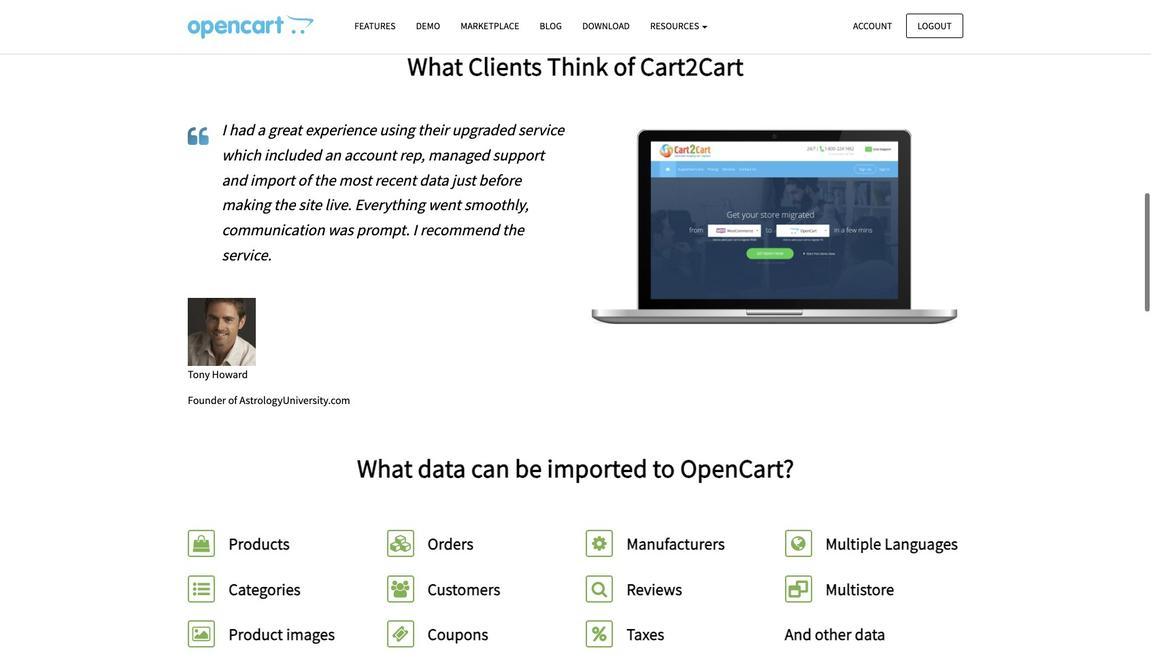 Task type: vqa. For each thing, say whether or not it's contained in the screenshot.
OF
yes



Task type: locate. For each thing, give the bounding box(es) containing it.
tony howard image
[[188, 298, 256, 366]]

0 vertical spatial the
[[314, 170, 336, 190]]

demo link
[[406, 14, 451, 38]]

i right prompt.
[[413, 220, 417, 240]]

0 horizontal spatial of
[[228, 393, 237, 407]]

experience
[[305, 120, 376, 140]]

had
[[229, 120, 254, 140]]

recommend
[[420, 220, 500, 240]]

data right the other
[[855, 624, 886, 645]]

opencart?
[[680, 453, 795, 485]]

and
[[222, 170, 247, 190]]

of down download link
[[614, 50, 635, 82]]

and other data
[[785, 624, 886, 645]]

prompt.
[[357, 220, 410, 240]]

and
[[785, 624, 812, 645]]

of right founder
[[228, 393, 237, 407]]

founder of astrologyuniversity.com
[[188, 393, 350, 407]]

everything
[[355, 195, 425, 215]]

using
[[380, 120, 415, 140]]

what
[[408, 50, 463, 82], [357, 453, 413, 485]]

images
[[286, 624, 335, 645]]

i
[[222, 120, 226, 140], [413, 220, 417, 240]]

0 horizontal spatial i
[[222, 120, 226, 140]]

1 vertical spatial the
[[274, 195, 296, 215]]

data inside i had a great experience using their upgraded service which included an account rep, managed support and import of the most recent data just before making the site live. everything went smoothly, communication was prompt. i recommend the service.
[[420, 170, 449, 190]]

i had a great experience using their upgraded service which included an account rep, managed support and import of the most recent data just before making the site live. everything went smoothly, communication was prompt. i recommend the service.
[[222, 120, 564, 265]]

founder
[[188, 393, 226, 407]]

can
[[471, 453, 510, 485]]

data left can
[[418, 453, 466, 485]]

before
[[479, 170, 521, 190]]

service.
[[222, 245, 272, 265]]

the
[[314, 170, 336, 190], [274, 195, 296, 215], [503, 220, 524, 240]]

0 horizontal spatial the
[[274, 195, 296, 215]]

just
[[452, 170, 476, 190]]

1 horizontal spatial i
[[413, 220, 417, 240]]

of inside i had a great experience using their upgraded service which included an account rep, managed support and import of the most recent data just before making the site live. everything went smoothly, communication was prompt. i recommend the service.
[[298, 170, 311, 190]]

0 vertical spatial what
[[408, 50, 463, 82]]

service
[[518, 120, 564, 140]]

the down smoothly,
[[503, 220, 524, 240]]

features
[[355, 20, 396, 32]]

smoothly,
[[464, 195, 529, 215]]

an
[[325, 145, 341, 165]]

and other data link
[[785, 624, 964, 645]]

data
[[420, 170, 449, 190], [418, 453, 466, 485], [855, 624, 886, 645]]

1 vertical spatial what
[[357, 453, 413, 485]]

tony howard
[[188, 367, 248, 381]]

resources link
[[640, 14, 718, 38]]

opencart - cart2cart migration image
[[188, 14, 314, 39]]

1 horizontal spatial the
[[314, 170, 336, 190]]

what clients think of cart2cart
[[408, 50, 744, 82]]

2 horizontal spatial of
[[614, 50, 635, 82]]

customers
[[428, 579, 501, 600]]

2 vertical spatial the
[[503, 220, 524, 240]]

account
[[854, 19, 893, 32]]

of
[[614, 50, 635, 82], [298, 170, 311, 190], [228, 393, 237, 407]]

download
[[583, 20, 630, 32]]

coupons
[[428, 624, 489, 645]]

1 vertical spatial data
[[418, 453, 466, 485]]

i left had
[[222, 120, 226, 140]]

the left site
[[274, 195, 296, 215]]

account link
[[842, 13, 904, 38]]

of up site
[[298, 170, 311, 190]]

what data can be imported to opencart?
[[357, 453, 795, 485]]

cart2cart
[[640, 50, 744, 82]]

included
[[264, 145, 322, 165]]

be
[[515, 453, 542, 485]]

taxes
[[627, 624, 665, 645]]

blog link
[[530, 14, 572, 38]]

0 vertical spatial data
[[420, 170, 449, 190]]

1 horizontal spatial of
[[298, 170, 311, 190]]

manufacturers
[[627, 534, 725, 555]]

1 vertical spatial of
[[298, 170, 311, 190]]

what for what data can be imported to opencart?
[[357, 453, 413, 485]]

the down an
[[314, 170, 336, 190]]

marketplace link
[[451, 14, 530, 38]]

their
[[418, 120, 449, 140]]

communication
[[222, 220, 325, 240]]

data up went
[[420, 170, 449, 190]]

reviews
[[627, 579, 683, 600]]

what for what clients think of cart2cart
[[408, 50, 463, 82]]

which
[[222, 145, 261, 165]]

0 vertical spatial i
[[222, 120, 226, 140]]

making
[[222, 195, 271, 215]]

2 vertical spatial data
[[855, 624, 886, 645]]

most
[[339, 170, 372, 190]]



Task type: describe. For each thing, give the bounding box(es) containing it.
imported
[[547, 453, 648, 485]]

a
[[257, 120, 265, 140]]

multiple
[[826, 534, 882, 555]]

products
[[229, 534, 290, 555]]

think
[[547, 50, 609, 82]]

categories
[[229, 579, 301, 600]]

product images
[[229, 624, 335, 645]]

0 vertical spatial of
[[614, 50, 635, 82]]

1 vertical spatial i
[[413, 220, 417, 240]]

import
[[250, 170, 295, 190]]

support
[[493, 145, 545, 165]]

demo
[[416, 20, 440, 32]]

was
[[328, 220, 354, 240]]

managed
[[428, 145, 490, 165]]

astrologyuniversity.com
[[240, 393, 350, 407]]

other
[[815, 624, 852, 645]]

blog
[[540, 20, 562, 32]]

tablet image
[[586, 118, 964, 337]]

download link
[[572, 14, 640, 38]]

multiple languages
[[826, 534, 958, 555]]

resources
[[651, 20, 701, 32]]

upgraded
[[452, 120, 515, 140]]

went
[[428, 195, 461, 215]]

howard
[[212, 367, 248, 381]]

to
[[653, 453, 675, 485]]

account
[[344, 145, 397, 165]]

languages
[[885, 534, 958, 555]]

great
[[268, 120, 302, 140]]

marketplace
[[461, 20, 520, 32]]

2 vertical spatial of
[[228, 393, 237, 407]]

features link
[[344, 14, 406, 38]]

recent
[[375, 170, 417, 190]]

site
[[299, 195, 322, 215]]

tony
[[188, 367, 210, 381]]

logout
[[918, 19, 952, 32]]

multistore
[[826, 579, 895, 600]]

live.
[[325, 195, 352, 215]]

rep,
[[400, 145, 425, 165]]

orders
[[428, 534, 474, 555]]

2 horizontal spatial the
[[503, 220, 524, 240]]

logout link
[[907, 13, 964, 38]]

product
[[229, 624, 283, 645]]

clients
[[468, 50, 542, 82]]



